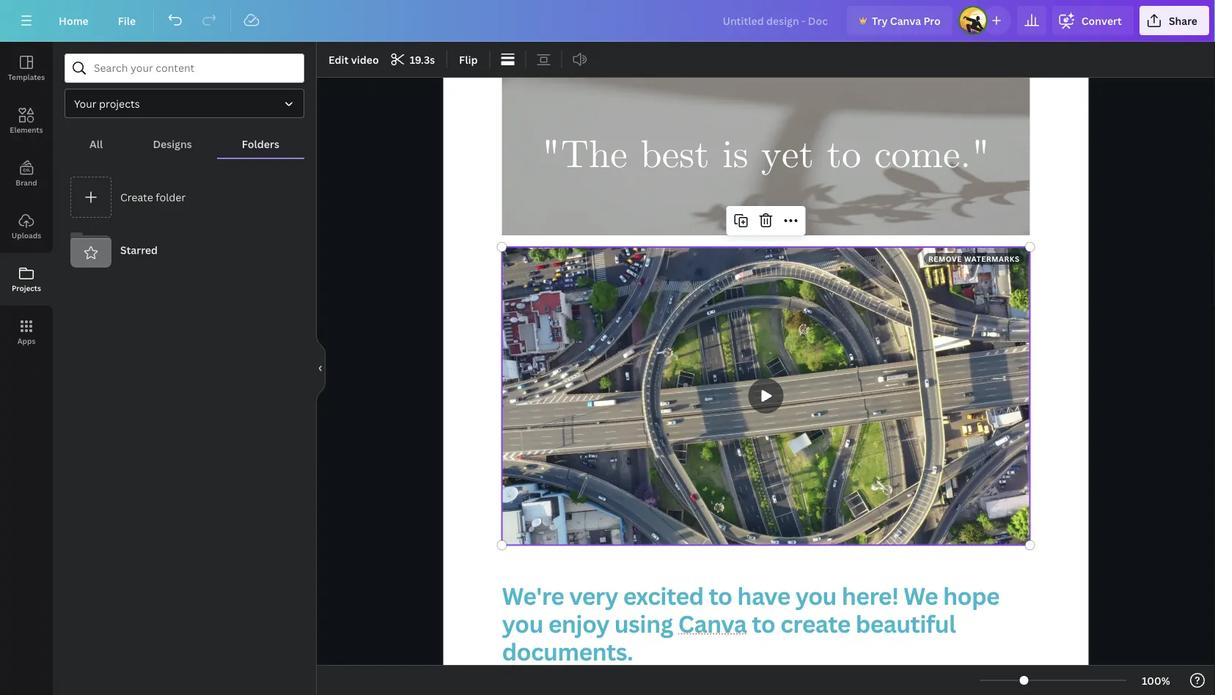 Task type: describe. For each thing, give the bounding box(es) containing it.
designs
[[153, 137, 192, 151]]

all button
[[65, 130, 128, 158]]

documents.
[[502, 636, 633, 668]]

Search your content search field
[[94, 54, 295, 82]]

100% button
[[1132, 669, 1180, 692]]

watermarks
[[964, 254, 1020, 264]]

templates button
[[0, 42, 53, 95]]

elements
[[10, 125, 43, 135]]

starred
[[120, 243, 158, 257]]

convert
[[1081, 14, 1122, 27]]

create
[[120, 190, 153, 204]]

uploads button
[[0, 200, 53, 253]]

1 horizontal spatial to
[[752, 608, 775, 640]]

very
[[569, 579, 618, 611]]

100%
[[1142, 674, 1170, 687]]

create
[[780, 608, 850, 640]]

yet
[[761, 131, 814, 182]]

all
[[90, 137, 103, 151]]

file button
[[106, 6, 148, 35]]

home link
[[47, 6, 100, 35]]

main menu bar
[[0, 0, 1215, 42]]

edit video button
[[323, 48, 385, 71]]

"the best is yet to come."
[[541, 131, 990, 182]]

we're
[[502, 579, 564, 611]]

your projects
[[74, 96, 140, 110]]

try canva pro button
[[847, 6, 952, 35]]

your
[[74, 96, 97, 110]]

video
[[351, 52, 379, 66]]

share button
[[1139, 6, 1209, 35]]

excited
[[623, 579, 704, 611]]

beautiful
[[855, 608, 956, 640]]

flip button
[[453, 48, 484, 71]]

brand button
[[0, 147, 53, 200]]

convert button
[[1052, 6, 1134, 35]]

apps button
[[0, 306, 53, 359]]

edit video
[[329, 52, 379, 66]]

share
[[1169, 14, 1197, 27]]

0 horizontal spatial you
[[502, 608, 543, 640]]

try
[[872, 14, 888, 27]]

2 horizontal spatial to
[[827, 131, 861, 182]]

edit
[[329, 52, 349, 66]]

hope
[[943, 579, 999, 611]]



Task type: locate. For each thing, give the bounding box(es) containing it.
we
[[904, 579, 938, 611]]

create folder button
[[65, 171, 304, 224]]

hide image
[[316, 333, 326, 404]]

you left enjoy
[[502, 608, 543, 640]]

remove
[[928, 254, 962, 264]]

home
[[59, 14, 89, 27]]

folders
[[242, 137, 279, 151]]

Select ownership filter button
[[65, 89, 304, 118]]

designs button
[[128, 130, 217, 158]]

come."
[[874, 131, 990, 182]]

canva right try
[[890, 14, 921, 27]]

have
[[737, 579, 790, 611]]

remove watermarks button
[[924, 253, 1024, 265]]

using
[[614, 608, 673, 640]]

folders button
[[217, 130, 304, 158]]

remove watermarks
[[928, 254, 1020, 264]]

canva inside the try canva pro button
[[890, 14, 921, 27]]

projects button
[[0, 253, 53, 306]]

to left "have"
[[709, 579, 732, 611]]

19.3s
[[410, 52, 435, 66]]

to
[[827, 131, 861, 182], [709, 579, 732, 611], [752, 608, 775, 640]]

apps
[[17, 336, 35, 346]]

flip
[[459, 52, 478, 66]]

you right "have"
[[795, 579, 837, 611]]

canva inside we're very excited to have you here! we hope you enjoy using canva to create beautiful documents.
[[678, 608, 747, 640]]

1 horizontal spatial canva
[[890, 14, 921, 27]]

side panel tab list
[[0, 42, 53, 359]]

uploads
[[12, 230, 41, 240]]

starred button
[[65, 224, 304, 276]]

to left create on the bottom
[[752, 608, 775, 640]]

best
[[640, 131, 709, 182]]

pro
[[924, 14, 941, 27]]

Design title text field
[[711, 6, 841, 35]]

folder
[[156, 190, 186, 204]]

1 horizontal spatial you
[[795, 579, 837, 611]]

"the
[[541, 131, 627, 182]]

templates
[[8, 72, 45, 82]]

is
[[722, 131, 748, 182]]

file
[[118, 14, 136, 27]]

here!
[[842, 579, 899, 611]]

projects
[[12, 283, 41, 293]]

brand
[[16, 177, 37, 187]]

we're very excited to have you here! we hope you enjoy using canva to create beautiful documents.
[[502, 579, 1005, 668]]

canva right using
[[678, 608, 747, 640]]

19.3s button
[[386, 48, 441, 71]]

to right yet
[[827, 131, 861, 182]]

enjoy
[[548, 608, 609, 640]]

0 horizontal spatial canva
[[678, 608, 747, 640]]

projects
[[99, 96, 140, 110]]

0 horizontal spatial to
[[709, 579, 732, 611]]

1 vertical spatial canva
[[678, 608, 747, 640]]

create folder
[[120, 190, 186, 204]]

try canva pro
[[872, 14, 941, 27]]

canva
[[890, 14, 921, 27], [678, 608, 747, 640]]

elements button
[[0, 95, 53, 147]]

0 vertical spatial canva
[[890, 14, 921, 27]]

you
[[795, 579, 837, 611], [502, 608, 543, 640]]



Task type: vqa. For each thing, say whether or not it's contained in the screenshot.
1
no



